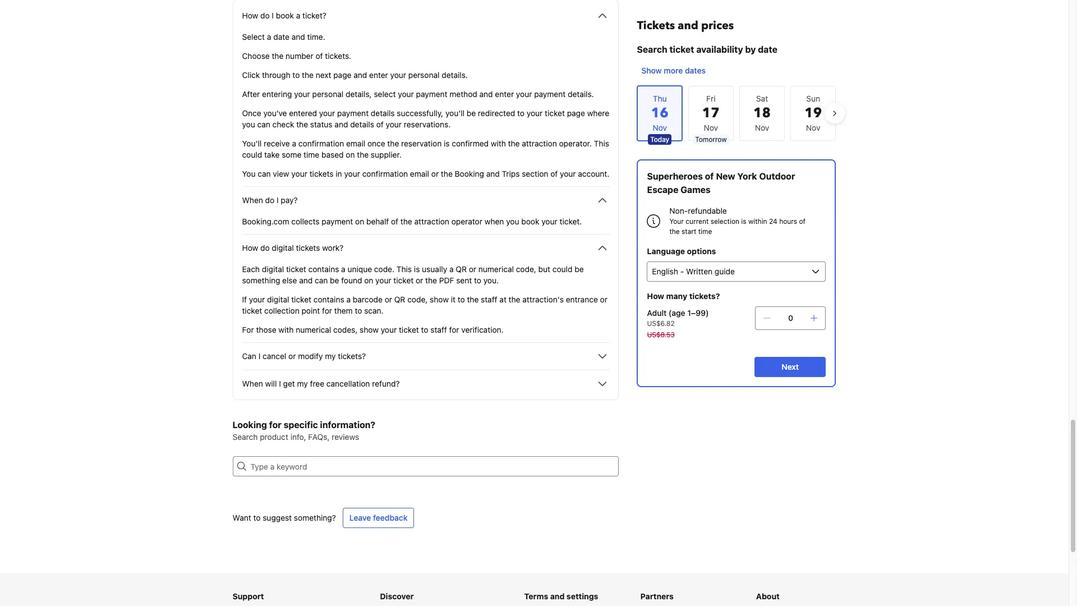 Task type: locate. For each thing, give the bounding box(es) containing it.
this inside each digital ticket contains a unique code. this is usually a qr or numerical code, but could be something else and can be found on your ticket or the pdf sent to you.
[[397, 264, 412, 274]]

1 vertical spatial when
[[242, 379, 263, 388]]

1 nov from the left
[[704, 123, 719, 132]]

can left found
[[315, 276, 328, 285]]

qr down each digital ticket contains a unique code. this is usually a qr or numerical code, but could be something else and can be found on your ticket or the pdf sent to you.
[[395, 295, 406, 304]]

0 vertical spatial staff
[[481, 295, 498, 304]]

email
[[346, 139, 366, 148], [410, 169, 430, 179]]

the left next
[[302, 70, 314, 80]]

looking
[[233, 420, 267, 430]]

contains down work?
[[309, 264, 339, 274]]

1 vertical spatial code,
[[408, 295, 428, 304]]

and left the prices
[[678, 18, 699, 33]]

1 vertical spatial can
[[258, 169, 271, 179]]

confirmation up based
[[299, 139, 344, 148]]

a
[[296, 11, 301, 20], [267, 32, 271, 42], [292, 139, 296, 148], [341, 264, 346, 274], [450, 264, 454, 274], [347, 295, 351, 304]]

or right cancel
[[289, 351, 296, 361]]

0 vertical spatial can
[[257, 120, 271, 129]]

do inside "how do i book a ticket?" dropdown button
[[261, 11, 270, 20]]

product
[[260, 432, 289, 442]]

1 horizontal spatial show
[[430, 295, 449, 304]]

qr inside each digital ticket contains a unique code. this is usually a qr or numerical code, but could be something else and can be found on your ticket or the pdf sent to you.
[[456, 264, 467, 274]]

to right redirected
[[518, 108, 525, 118]]

want
[[233, 513, 251, 523]]

1 vertical spatial tickets
[[296, 243, 320, 253]]

enter
[[369, 70, 388, 80], [495, 89, 514, 99]]

a up them
[[347, 295, 351, 304]]

time
[[304, 150, 320, 159], [699, 227, 713, 236]]

a left ticket?
[[296, 11, 301, 20]]

time.
[[307, 32, 325, 42]]

leave
[[350, 513, 371, 523]]

17
[[703, 104, 720, 122]]

page left where
[[567, 108, 585, 118]]

on
[[346, 150, 355, 159], [355, 217, 364, 226], [364, 276, 374, 285]]

of up once
[[377, 120, 384, 129]]

ticket down if your digital ticket contains a barcode or qr code, show it to the staff at the attraction's entrance or ticket collection point for them to scan.
[[399, 325, 419, 335]]

digital inside if your digital ticket contains a barcode or qr code, show it to the staff at the attraction's entrance or ticket collection point for them to scan.
[[267, 295, 289, 304]]

each digital ticket contains a unique code. this is usually a qr or numerical code, but could be something else and can be found on your ticket or the pdf sent to you.
[[242, 264, 584, 285]]

can
[[242, 351, 257, 361]]

digital inside how do digital tickets work? dropdown button
[[272, 243, 294, 253]]

my right get
[[297, 379, 308, 388]]

1 horizontal spatial qr
[[456, 264, 467, 274]]

time down the current
[[699, 227, 713, 236]]

do up the select
[[261, 11, 270, 20]]

0 horizontal spatial show
[[360, 325, 379, 335]]

2 vertical spatial be
[[330, 276, 339, 285]]

payment down details,
[[337, 108, 369, 118]]

or
[[432, 169, 439, 179], [469, 264, 477, 274], [416, 276, 423, 285], [385, 295, 392, 304], [600, 295, 608, 304], [289, 351, 296, 361]]

escape
[[648, 185, 679, 195]]

0 vertical spatial enter
[[369, 70, 388, 80]]

1 horizontal spatial date
[[759, 44, 778, 54]]

1 horizontal spatial time
[[699, 227, 713, 236]]

status
[[310, 120, 333, 129]]

feedback
[[373, 513, 408, 523]]

operator
[[452, 217, 483, 226]]

enter up redirected
[[495, 89, 514, 99]]

digital for your
[[267, 295, 289, 304]]

attraction up section
[[522, 139, 557, 148]]

usually
[[422, 264, 448, 274]]

1 vertical spatial you
[[506, 217, 520, 226]]

get
[[283, 379, 295, 388]]

about
[[757, 592, 780, 601]]

do for tickets
[[261, 243, 270, 253]]

0 vertical spatial attraction
[[522, 139, 557, 148]]

numerical down point
[[296, 325, 331, 335]]

0 horizontal spatial confirmation
[[299, 139, 344, 148]]

choose the number of tickets.
[[242, 51, 352, 61]]

when
[[485, 217, 504, 226]]

your inside if your digital ticket contains a barcode or qr code, show it to the staff at the attraction's entrance or ticket collection point for them to scan.
[[249, 295, 265, 304]]

next button
[[755, 357, 827, 377]]

can
[[257, 120, 271, 129], [258, 169, 271, 179], [315, 276, 328, 285]]

2 when from the top
[[242, 379, 263, 388]]

choose
[[242, 51, 270, 61]]

1 horizontal spatial nov
[[756, 123, 770, 132]]

0 horizontal spatial staff
[[431, 325, 447, 335]]

0 vertical spatial with
[[491, 139, 506, 148]]

or down the you'll receive a confirmation email once the reservation is confirmed with the attraction operator. this could take some time based on the supplier.
[[432, 169, 439, 179]]

0 vertical spatial tickets
[[310, 169, 334, 179]]

code, inside each digital ticket contains a unique code. this is usually a qr or numerical code, but could be something else and can be found on your ticket or the pdf sent to you.
[[516, 264, 537, 274]]

1 vertical spatial details.
[[568, 89, 594, 99]]

Type a keyword field
[[246, 456, 619, 477]]

when will i get my free cancellation refund? button
[[242, 377, 610, 391]]

you
[[242, 169, 256, 179]]

2 vertical spatial on
[[364, 276, 374, 285]]

i for pay?
[[277, 195, 279, 205]]

do left pay?
[[265, 195, 275, 205]]

2 horizontal spatial nov
[[807, 123, 821, 132]]

show down scan.
[[360, 325, 379, 335]]

3 nov from the left
[[807, 123, 821, 132]]

can right you at the top left of page
[[258, 169, 271, 179]]

1 horizontal spatial details.
[[568, 89, 594, 99]]

is left the "confirmed"
[[444, 139, 450, 148]]

when
[[242, 195, 263, 205], [242, 379, 263, 388]]

(age
[[669, 308, 686, 318]]

it
[[451, 295, 456, 304]]

sun
[[807, 94, 821, 103]]

how do digital tickets work? button
[[242, 241, 610, 255]]

a up pdf
[[450, 264, 454, 274]]

2 horizontal spatial be
[[575, 264, 584, 274]]

0 vertical spatial code,
[[516, 264, 537, 274]]

the down 'usually'
[[426, 276, 437, 285]]

settings
[[567, 592, 599, 601]]

1 vertical spatial qr
[[395, 295, 406, 304]]

0 horizontal spatial search
[[233, 432, 258, 442]]

0 horizontal spatial for
[[269, 420, 282, 430]]

0 vertical spatial contains
[[309, 264, 339, 274]]

with inside the you'll receive a confirmation email once the reservation is confirmed with the attraction operator. this could take some time based on the supplier.
[[491, 139, 506, 148]]

1 horizontal spatial is
[[444, 139, 450, 148]]

confirmation down supplier.
[[363, 169, 408, 179]]

be up entrance
[[575, 264, 584, 274]]

1 horizontal spatial you
[[506, 217, 520, 226]]

0 horizontal spatial personal
[[312, 89, 344, 99]]

0 horizontal spatial you
[[242, 120, 255, 129]]

0 horizontal spatial is
[[414, 264, 420, 274]]

numerical inside each digital ticket contains a unique code. this is usually a qr or numerical code, but could be something else and can be found on your ticket or the pdf sent to you.
[[479, 264, 514, 274]]

date
[[274, 32, 290, 42], [759, 44, 778, 54]]

numerical up you.
[[479, 264, 514, 274]]

1 vertical spatial digital
[[262, 264, 284, 274]]

work?
[[322, 243, 344, 253]]

with down collection
[[279, 325, 294, 335]]

ticket up operator.
[[545, 108, 565, 118]]

many
[[667, 291, 688, 301]]

non-refundable your current selection is within 24 hours of the start time
[[670, 206, 806, 236]]

1 vertical spatial confirmation
[[363, 169, 408, 179]]

and right else
[[299, 276, 313, 285]]

search down looking
[[233, 432, 258, 442]]

attraction down the when do i pay? dropdown button at top
[[415, 217, 450, 226]]

nov for 18
[[756, 123, 770, 132]]

and up details,
[[354, 70, 367, 80]]

this right operator.
[[594, 139, 610, 148]]

1 horizontal spatial staff
[[481, 295, 498, 304]]

or inside 'how do i book a ticket?' element
[[432, 169, 439, 179]]

information?
[[320, 420, 376, 430]]

the up supplier.
[[388, 139, 399, 148]]

2 vertical spatial for
[[269, 420, 282, 430]]

digital up collection
[[267, 295, 289, 304]]

ticket down code.
[[394, 276, 414, 285]]

entrance
[[566, 295, 598, 304]]

could inside the you'll receive a confirmation email once the reservation is confirmed with the attraction operator. this could take some time based on the supplier.
[[242, 150, 262, 159]]

of inside 'non-refundable your current selection is within 24 hours of the start time'
[[800, 217, 806, 226]]

0 vertical spatial time
[[304, 150, 320, 159]]

tickets
[[637, 18, 675, 33]]

redirected
[[478, 108, 516, 118]]

time inside 'non-refundable your current selection is within 24 hours of the start time'
[[699, 227, 713, 236]]

0 vertical spatial numerical
[[479, 264, 514, 274]]

reviews
[[332, 432, 359, 442]]

2 vertical spatial do
[[261, 243, 270, 253]]

2 vertical spatial is
[[414, 264, 420, 274]]

when left will
[[242, 379, 263, 388]]

do down booking.com
[[261, 243, 270, 253]]

nov inside sat 18 nov
[[756, 123, 770, 132]]

tickets? down codes,
[[338, 351, 366, 361]]

1 horizontal spatial be
[[467, 108, 476, 118]]

1 vertical spatial could
[[553, 264, 573, 274]]

prices
[[702, 18, 734, 33]]

you inside once you've entered your payment details successfully, you'll be redirected to your ticket page where you can check the status and details of your reservations.
[[242, 120, 255, 129]]

details
[[371, 108, 395, 118], [350, 120, 374, 129]]

details up once
[[350, 120, 374, 129]]

is inside the you'll receive a confirmation email once the reservation is confirmed with the attraction operator. this could take some time based on the supplier.
[[444, 139, 450, 148]]

a up some
[[292, 139, 296, 148]]

1 vertical spatial email
[[410, 169, 430, 179]]

tickets left in on the left of page
[[310, 169, 334, 179]]

the right it
[[467, 295, 479, 304]]

0 vertical spatial on
[[346, 150, 355, 159]]

my right modify
[[325, 351, 336, 361]]

0 vertical spatial could
[[242, 150, 262, 159]]

0 vertical spatial personal
[[409, 70, 440, 80]]

0 horizontal spatial time
[[304, 150, 320, 159]]

digital down booking.com
[[272, 243, 294, 253]]

how up each
[[242, 243, 258, 253]]

0 vertical spatial show
[[430, 295, 449, 304]]

can down you've at left
[[257, 120, 271, 129]]

ticket up else
[[286, 264, 306, 274]]

if
[[242, 295, 247, 304]]

code, down each digital ticket contains a unique code. this is usually a qr or numerical code, but could be something else and can be found on your ticket or the pdf sent to you.
[[408, 295, 428, 304]]

how
[[242, 11, 258, 20], [242, 243, 258, 253], [648, 291, 665, 301]]

the inside 'non-refundable your current selection is within 24 hours of the start time'
[[670, 227, 680, 236]]

and right status
[[335, 120, 348, 129]]

confirmation inside the you'll receive a confirmation email once the reservation is confirmed with the attraction operator. this could take some time based on the supplier.
[[299, 139, 344, 148]]

i up select a date and time.
[[272, 11, 274, 20]]

how for how do digital tickets work?
[[242, 243, 258, 253]]

is left 'usually'
[[414, 264, 420, 274]]

1 when from the top
[[242, 195, 263, 205]]

to right want
[[253, 513, 261, 523]]

i left pay?
[[277, 195, 279, 205]]

for
[[322, 306, 332, 316], [449, 325, 460, 335], [269, 420, 282, 430]]

0 vertical spatial search
[[637, 44, 668, 54]]

0 horizontal spatial with
[[279, 325, 294, 335]]

nov for 19
[[807, 123, 821, 132]]

could down you'll
[[242, 150, 262, 159]]

details down select
[[371, 108, 395, 118]]

search inside looking for specific information? search product info, faqs, reviews
[[233, 432, 258, 442]]

email down the you'll receive a confirmation email once the reservation is confirmed with the attraction operator. this could take some time based on the supplier.
[[410, 169, 430, 179]]

1 vertical spatial enter
[[495, 89, 514, 99]]

0 vertical spatial my
[[325, 351, 336, 361]]

nov for 17
[[704, 123, 719, 132]]

2 vertical spatial can
[[315, 276, 328, 285]]

refundable
[[688, 206, 727, 216]]

of left new
[[705, 171, 714, 181]]

code, left but
[[516, 264, 537, 274]]

region
[[628, 81, 846, 146]]

0 vertical spatial confirmation
[[299, 139, 344, 148]]

nov inside the sun 19 nov
[[807, 123, 821, 132]]

them
[[334, 306, 353, 316]]

0 vertical spatial book
[[276, 11, 294, 20]]

details.
[[442, 70, 468, 80], [568, 89, 594, 99]]

1 vertical spatial how
[[242, 243, 258, 253]]

0 vertical spatial is
[[444, 139, 450, 148]]

1 vertical spatial details
[[350, 120, 374, 129]]

0 vertical spatial do
[[261, 11, 270, 20]]

date down how do i book a ticket?
[[274, 32, 290, 42]]

could inside each digital ticket contains a unique code. this is usually a qr or numerical code, but could be something else and can be found on your ticket or the pdf sent to you.
[[553, 264, 573, 274]]

digital for do
[[272, 243, 294, 253]]

ticket down if
[[242, 306, 262, 316]]

be inside once you've entered your payment details successfully, you'll be redirected to your ticket page where you can check the status and details of your reservations.
[[467, 108, 476, 118]]

0 horizontal spatial enter
[[369, 70, 388, 80]]

this right code.
[[397, 264, 412, 274]]

book up select a date and time.
[[276, 11, 294, 20]]

superheroes
[[648, 171, 703, 181]]

behalf
[[367, 217, 389, 226]]

is left within
[[742, 217, 747, 226]]

how for how many tickets?
[[648, 291, 665, 301]]

2 vertical spatial digital
[[267, 295, 289, 304]]

nov up tomorrow
[[704, 123, 719, 132]]

1 vertical spatial show
[[360, 325, 379, 335]]

do inside the when do i pay? dropdown button
[[265, 195, 275, 205]]

reservation
[[401, 139, 442, 148]]

through
[[262, 70, 291, 80]]

digital up the something at the left
[[262, 264, 284, 274]]

1 horizontal spatial confirmation
[[363, 169, 408, 179]]

1 horizontal spatial with
[[491, 139, 506, 148]]

method
[[450, 89, 478, 99]]

be left found
[[330, 276, 339, 285]]

0 horizontal spatial nov
[[704, 123, 719, 132]]

and right terms
[[551, 592, 565, 601]]

region containing 17
[[628, 81, 846, 146]]

contains
[[309, 264, 339, 274], [314, 295, 345, 304]]

tomorrow
[[696, 135, 727, 144]]

email left once
[[346, 139, 366, 148]]

0 vertical spatial date
[[274, 32, 290, 42]]

you can view your tickets in your confirmation email or the booking and trips section of your account.
[[242, 169, 610, 179]]

1 horizontal spatial tickets?
[[690, 291, 720, 301]]

show
[[430, 295, 449, 304], [360, 325, 379, 335]]

be right you'll
[[467, 108, 476, 118]]

the inside each digital ticket contains a unique code. this is usually a qr or numerical code, but could be something else and can be found on your ticket or the pdf sent to you.
[[426, 276, 437, 285]]

page inside once you've entered your payment details successfully, you'll be redirected to your ticket page where you can check the status and details of your reservations.
[[567, 108, 585, 118]]

do inside how do digital tickets work? dropdown button
[[261, 243, 270, 253]]

1 horizontal spatial could
[[553, 264, 573, 274]]

do for pay?
[[265, 195, 275, 205]]

when for when do i pay?
[[242, 195, 263, 205]]

nov down 19
[[807, 123, 821, 132]]

1 vertical spatial do
[[265, 195, 275, 205]]

is
[[444, 139, 450, 148], [742, 217, 747, 226], [414, 264, 420, 274]]

the down the when do i pay? dropdown button at top
[[401, 217, 412, 226]]

2 nov from the left
[[756, 123, 770, 132]]

search up show
[[637, 44, 668, 54]]

how do digital tickets work? element
[[242, 255, 610, 336]]

show left it
[[430, 295, 449, 304]]

0 horizontal spatial date
[[274, 32, 290, 42]]

after entering your personal details, select your payment method and enter your payment details.
[[242, 89, 594, 99]]

0 vertical spatial page
[[334, 70, 352, 80]]

adult
[[648, 308, 667, 318]]

terms and settings
[[525, 592, 599, 601]]

attraction's
[[523, 295, 564, 304]]

of inside the superheroes of new york outdoor escape games
[[705, 171, 714, 181]]

with
[[491, 139, 506, 148], [279, 325, 294, 335]]

and inside once you've entered your payment details successfully, you'll be redirected to your ticket page where you can check the status and details of your reservations.
[[335, 120, 348, 129]]

0 horizontal spatial details.
[[442, 70, 468, 80]]

0 horizontal spatial qr
[[395, 295, 406, 304]]

free
[[310, 379, 325, 388]]

0 vertical spatial tickets?
[[690, 291, 720, 301]]

is inside each digital ticket contains a unique code. this is usually a qr or numerical code, but could be something else and can be found on your ticket or the pdf sent to you.
[[414, 264, 420, 274]]

0 horizontal spatial this
[[397, 264, 412, 274]]

within
[[749, 217, 768, 226]]

section
[[522, 169, 549, 179]]

show inside if your digital ticket contains a barcode or qr code, show it to the staff at the attraction's entrance or ticket collection point for them to scan.
[[430, 295, 449, 304]]

for
[[242, 325, 254, 335]]

take
[[264, 150, 280, 159]]

0 vertical spatial how
[[242, 11, 258, 20]]

want to suggest something?
[[233, 513, 336, 523]]

1 horizontal spatial page
[[567, 108, 585, 118]]

on down unique
[[364, 276, 374, 285]]

0 horizontal spatial tickets?
[[338, 351, 366, 361]]

0 horizontal spatial book
[[276, 11, 294, 20]]

you'll
[[446, 108, 465, 118]]

us$6.82
[[648, 319, 675, 328]]

1 horizontal spatial numerical
[[479, 264, 514, 274]]

0 horizontal spatial code,
[[408, 295, 428, 304]]

ticket inside once you've entered your payment details successfully, you'll be redirected to your ticket page where you can check the status and details of your reservations.
[[545, 108, 565, 118]]

qr up sent
[[456, 264, 467, 274]]

my
[[325, 351, 336, 361], [297, 379, 308, 388]]

0 horizontal spatial my
[[297, 379, 308, 388]]

1 vertical spatial tickets?
[[338, 351, 366, 361]]

for right point
[[322, 306, 332, 316]]

how up the select
[[242, 11, 258, 20]]

details. up method
[[442, 70, 468, 80]]

when up booking.com
[[242, 195, 263, 205]]

0 horizontal spatial email
[[346, 139, 366, 148]]

1 horizontal spatial book
[[522, 217, 540, 226]]

the down the your
[[670, 227, 680, 236]]

payment inside once you've entered your payment details successfully, you'll be redirected to your ticket page where you can check the status and details of your reservations.
[[337, 108, 369, 118]]

time inside the you'll receive a confirmation email once the reservation is confirmed with the attraction operator. this could take some time based on the supplier.
[[304, 150, 320, 159]]

0 horizontal spatial attraction
[[415, 217, 450, 226]]

on inside each digital ticket contains a unique code. this is usually a qr or numerical code, but could be something else and can be found on your ticket or the pdf sent to you.
[[364, 276, 374, 285]]

supplier.
[[371, 150, 402, 159]]

personal down next
[[312, 89, 344, 99]]

0 vertical spatial this
[[594, 139, 610, 148]]

1 vertical spatial contains
[[314, 295, 345, 304]]

0 vertical spatial you
[[242, 120, 255, 129]]

i
[[272, 11, 274, 20], [277, 195, 279, 205], [259, 351, 261, 361], [279, 379, 281, 388]]

terms
[[525, 592, 549, 601]]

nov inside fri 17 nov tomorrow
[[704, 123, 719, 132]]



Task type: vqa. For each thing, say whether or not it's contained in the screenshot.
machine
no



Task type: describe. For each thing, give the bounding box(es) containing it.
by
[[746, 44, 756, 54]]

language options
[[648, 246, 717, 256]]

faqs,
[[308, 432, 330, 442]]

us$8.53
[[648, 331, 675, 339]]

tickets and prices
[[637, 18, 734, 33]]

1 horizontal spatial enter
[[495, 89, 514, 99]]

to down if your digital ticket contains a barcode or qr code, show it to the staff at the attraction's entrance or ticket collection point for them to scan.
[[421, 325, 429, 335]]

for inside if your digital ticket contains a barcode or qr code, show it to the staff at the attraction's entrance or ticket collection point for them to scan.
[[322, 306, 332, 316]]

1 vertical spatial be
[[575, 264, 584, 274]]

how many tickets?
[[648, 291, 720, 301]]

entered
[[289, 108, 317, 118]]

next
[[782, 362, 799, 372]]

of right section
[[551, 169, 558, 179]]

can i cancel or modify my tickets? button
[[242, 350, 610, 363]]

how for how do i book a ticket?
[[242, 11, 258, 20]]

i right the can
[[259, 351, 261, 361]]

select
[[242, 32, 265, 42]]

language
[[648, 246, 686, 256]]

0 vertical spatial details.
[[442, 70, 468, 80]]

check
[[273, 120, 294, 129]]

your inside each digital ticket contains a unique code. this is usually a qr or numerical code, but could be something else and can be found on your ticket or the pdf sent to you.
[[376, 276, 392, 285]]

unique
[[348, 264, 372, 274]]

or up sent
[[469, 264, 477, 274]]

once
[[242, 108, 261, 118]]

selection
[[711, 217, 740, 226]]

email inside the you'll receive a confirmation email once the reservation is confirmed with the attraction operator. this could take some time based on the supplier.
[[346, 139, 366, 148]]

ticket up show more dates
[[670, 44, 695, 54]]

found
[[341, 276, 362, 285]]

show
[[642, 66, 662, 75]]

code, inside if your digital ticket contains a barcode or qr code, show it to the staff at the attraction's entrance or ticket collection point for them to scan.
[[408, 295, 428, 304]]

1 vertical spatial numerical
[[296, 325, 331, 335]]

0 horizontal spatial page
[[334, 70, 352, 80]]

each
[[242, 264, 260, 274]]

can inside each digital ticket contains a unique code. this is usually a qr or numerical code, but could be something else and can be found on your ticket or the pdf sent to you.
[[315, 276, 328, 285]]

is inside 'non-refundable your current selection is within 24 hours of the start time'
[[742, 217, 747, 226]]

those
[[256, 325, 277, 335]]

on inside the you'll receive a confirmation email once the reservation is confirmed with the attraction operator. this could take some time based on the supplier.
[[346, 150, 355, 159]]

the up trips
[[508, 139, 520, 148]]

show more dates button
[[637, 61, 711, 81]]

partners
[[641, 592, 674, 601]]

fri 17 nov tomorrow
[[696, 94, 727, 144]]

to inside each digital ticket contains a unique code. this is usually a qr or numerical code, but could be something else and can be found on your ticket or the pdf sent to you.
[[474, 276, 482, 285]]

specific
[[284, 420, 318, 430]]

and inside each digital ticket contains a unique code. this is usually a qr or numerical code, but could be something else and can be found on your ticket or the pdf sent to you.
[[299, 276, 313, 285]]

a right the select
[[267, 32, 271, 42]]

successfully,
[[397, 108, 444, 118]]

fri
[[707, 94, 716, 103]]

when do i pay?
[[242, 195, 298, 205]]

is for be
[[414, 264, 420, 274]]

this inside the you'll receive a confirmation email once the reservation is confirmed with the attraction operator. this could take some time based on the supplier.
[[594, 139, 610, 148]]

click
[[242, 70, 260, 80]]

the inside once you've entered your payment details successfully, you'll be redirected to your ticket page where you can check the status and details of your reservations.
[[297, 120, 308, 129]]

suggest
[[263, 513, 292, 523]]

once
[[368, 139, 385, 148]]

ticket.
[[560, 217, 582, 226]]

when will i get my free cancellation refund?
[[242, 379, 400, 388]]

pay?
[[281, 195, 298, 205]]

tickets inside 'how do i book a ticket?' element
[[310, 169, 334, 179]]

something?
[[294, 513, 336, 523]]

when do i pay? button
[[242, 194, 610, 207]]

can inside once you've entered your payment details successfully, you'll be redirected to your ticket page where you can check the status and details of your reservations.
[[257, 120, 271, 129]]

receive
[[264, 139, 290, 148]]

the up "through" on the top
[[272, 51, 284, 61]]

0 horizontal spatial be
[[330, 276, 339, 285]]

1 horizontal spatial email
[[410, 169, 430, 179]]

tickets? inside can i cancel or modify my tickets? dropdown button
[[338, 351, 366, 361]]

else
[[282, 276, 297, 285]]

to down the choose the number of tickets.
[[293, 70, 300, 80]]

start
[[682, 227, 697, 236]]

leave feedback
[[350, 513, 408, 523]]

cancel
[[263, 351, 287, 361]]

and left the time.
[[292, 32, 305, 42]]

info,
[[291, 432, 306, 442]]

or right barcode
[[385, 295, 392, 304]]

when for when will i get my free cancellation refund?
[[242, 379, 263, 388]]

sun 19 nov
[[805, 94, 823, 132]]

0
[[789, 313, 794, 323]]

based
[[322, 150, 344, 159]]

ticket?
[[303, 11, 327, 20]]

you've
[[264, 108, 287, 118]]

collection
[[264, 306, 300, 316]]

or inside dropdown button
[[289, 351, 296, 361]]

of left tickets.
[[316, 51, 323, 61]]

how do i book a ticket? element
[[242, 22, 610, 180]]

24
[[770, 217, 778, 226]]

book inside "how do i book a ticket?" dropdown button
[[276, 11, 294, 20]]

i for book
[[272, 11, 274, 20]]

digital inside each digital ticket contains a unique code. this is usually a qr or numerical code, but could be something else and can be found on your ticket or the pdf sent to you.
[[262, 264, 284, 274]]

for inside looking for specific information? search product info, faqs, reviews
[[269, 420, 282, 430]]

discover
[[380, 592, 414, 601]]

details,
[[346, 89, 372, 99]]

trips
[[502, 169, 520, 179]]

1 vertical spatial personal
[[312, 89, 344, 99]]

something
[[242, 276, 280, 285]]

contains inside each digital ticket contains a unique code. this is usually a qr or numerical code, but could be something else and can be found on your ticket or the pdf sent to you.
[[309, 264, 339, 274]]

1 vertical spatial for
[[449, 325, 460, 335]]

1 vertical spatial book
[[522, 217, 540, 226]]

of inside once you've entered your payment details successfully, you'll be redirected to your ticket page where you can check the status and details of your reservations.
[[377, 120, 384, 129]]

leave feedback button
[[343, 508, 415, 528]]

at
[[500, 295, 507, 304]]

after
[[242, 89, 260, 99]]

cancellation
[[327, 379, 370, 388]]

barcode
[[353, 295, 383, 304]]

operator.
[[559, 139, 592, 148]]

and up redirected
[[480, 89, 493, 99]]

a up found
[[341, 264, 346, 274]]

entering
[[262, 89, 292, 99]]

payment up operator.
[[535, 89, 566, 99]]

the right at
[[509, 295, 521, 304]]

1 vertical spatial date
[[759, 44, 778, 54]]

point
[[302, 306, 320, 316]]

pdf
[[439, 276, 454, 285]]

show more dates
[[642, 66, 706, 75]]

1 horizontal spatial personal
[[409, 70, 440, 80]]

and left trips
[[487, 169, 500, 179]]

to down barcode
[[355, 306, 362, 316]]

the down once
[[357, 150, 369, 159]]

1 vertical spatial attraction
[[415, 217, 450, 226]]

can i cancel or modify my tickets?
[[242, 351, 366, 361]]

view
[[273, 169, 289, 179]]

options
[[687, 246, 717, 256]]

reservations.
[[404, 120, 451, 129]]

to inside once you've entered your payment details successfully, you'll be redirected to your ticket page where you can check the status and details of your reservations.
[[518, 108, 525, 118]]

to right it
[[458, 295, 465, 304]]

do for book
[[261, 11, 270, 20]]

payment up work?
[[322, 217, 353, 226]]

verification.
[[462, 325, 504, 335]]

modify
[[298, 351, 323, 361]]

staff inside if your digital ticket contains a barcode or qr code, show it to the staff at the attraction's entrance or ticket collection point for them to scan.
[[481, 295, 498, 304]]

1 vertical spatial staff
[[431, 325, 447, 335]]

1 vertical spatial on
[[355, 217, 364, 226]]

games
[[681, 185, 711, 195]]

or right entrance
[[600, 295, 608, 304]]

with inside how do digital tickets work? element
[[279, 325, 294, 335]]

a inside if your digital ticket contains a barcode or qr code, show it to the staff at the attraction's entrance or ticket collection point for them to scan.
[[347, 295, 351, 304]]

0 vertical spatial details
[[371, 108, 395, 118]]

ticket up point
[[291, 295, 312, 304]]

contains inside if your digital ticket contains a barcode or qr code, show it to the staff at the attraction's entrance or ticket collection point for them to scan.
[[314, 295, 345, 304]]

refund?
[[372, 379, 400, 388]]

date inside 'how do i book a ticket?' element
[[274, 32, 290, 42]]

qr inside if your digital ticket contains a barcode or qr code, show it to the staff at the attraction's entrance or ticket collection point for them to scan.
[[395, 295, 406, 304]]

tickets inside dropdown button
[[296, 243, 320, 253]]

for those with numerical codes, show your ticket to staff for verification.
[[242, 325, 504, 335]]

a inside the you'll receive a confirmation email once the reservation is confirmed with the attraction operator. this could take some time based on the supplier.
[[292, 139, 296, 148]]

of right behalf
[[391, 217, 399, 226]]

payment up successfully,
[[416, 89, 448, 99]]

attraction inside the you'll receive a confirmation email once the reservation is confirmed with the attraction operator. this could take some time based on the supplier.
[[522, 139, 557, 148]]

scan.
[[364, 306, 384, 316]]

1–99)
[[688, 308, 709, 318]]

select a date and time.
[[242, 32, 325, 42]]

account.
[[578, 169, 610, 179]]

or down 'usually'
[[416, 276, 423, 285]]

adult (age 1–99) us$6.82
[[648, 308, 709, 328]]

the left booking
[[441, 169, 453, 179]]

a inside dropdown button
[[296, 11, 301, 20]]

i for get
[[279, 379, 281, 388]]

is for some
[[444, 139, 450, 148]]

you.
[[484, 276, 499, 285]]

new
[[717, 171, 736, 181]]

hours
[[780, 217, 798, 226]]

your
[[670, 217, 684, 226]]



